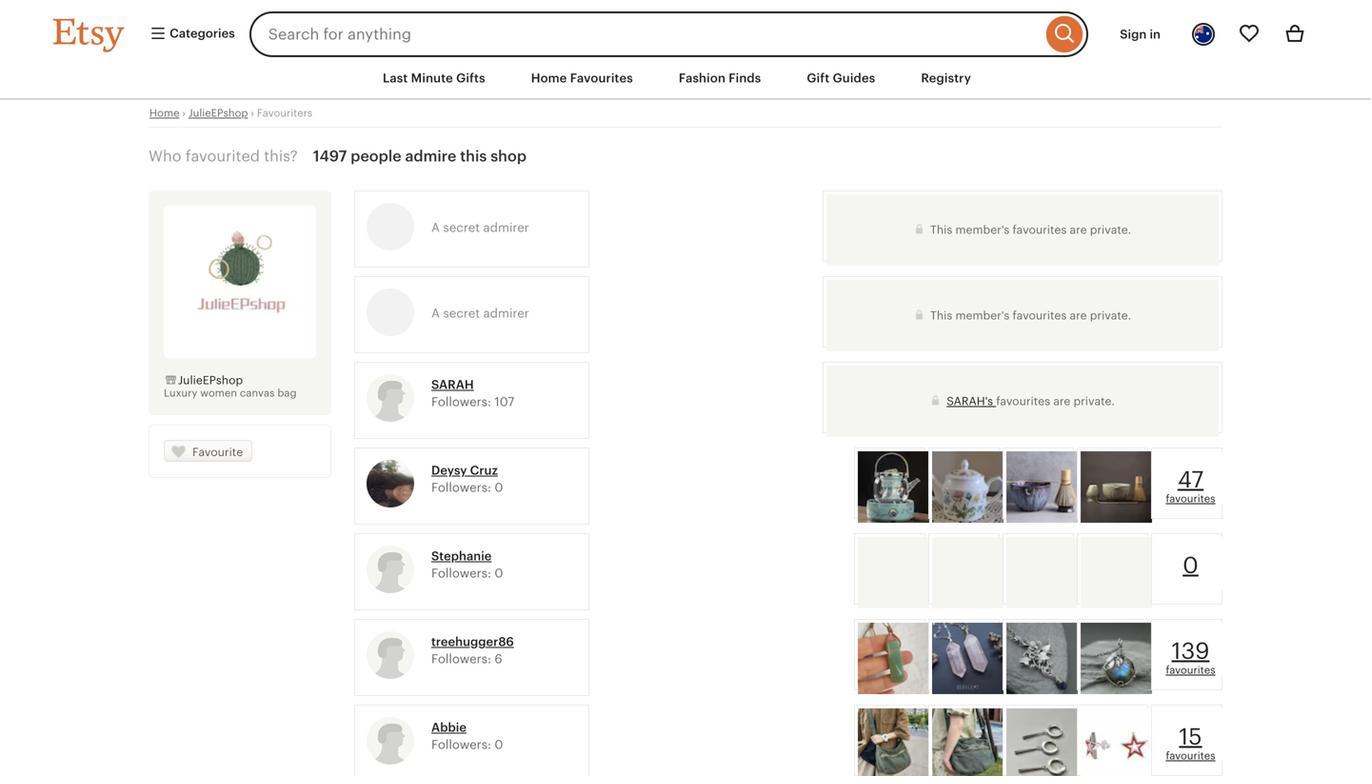 Task type: locate. For each thing, give the bounding box(es) containing it.
1 vertical spatial this member's favourites are private.
[[927, 309, 1131, 322]]

followers: inside 'stephanie followers: 0'
[[431, 566, 491, 581]]

abbie followers: 0
[[431, 721, 503, 752]]

followers: down "deysy cruz" link
[[431, 481, 491, 495]]

member's
[[956, 223, 1010, 236], [956, 309, 1010, 322]]

0
[[495, 481, 503, 495], [1183, 552, 1199, 579], [495, 566, 503, 581], [495, 738, 503, 752]]

5 followers: from the top
[[431, 738, 491, 752]]

favouriters
[[257, 107, 313, 119]]

6
[[495, 652, 502, 666]]

zoro earrings sterling silver s925，environmentally friendly image
[[1007, 709, 1078, 776]]

3 followers: from the top
[[431, 566, 491, 581]]

julieepshop image
[[164, 206, 316, 358]]

favourite
[[192, 446, 243, 459]]

followers: inside deysy cruz followers: 0
[[431, 481, 491, 495]]

1 vertical spatial member's
[[956, 309, 1010, 322]]

favourites
[[1013, 223, 1067, 236], [1013, 309, 1067, 322], [996, 395, 1050, 408], [1166, 493, 1216, 505], [1166, 664, 1216, 676], [1166, 750, 1216, 762]]

2 followers: from the top
[[431, 481, 491, 495]]

a secret admirer up sarah
[[431, 306, 529, 321]]

red open star stud earrings | silver unique red star jewelry image
[[1081, 709, 1152, 776]]

followers: for 139
[[431, 652, 491, 666]]

›
[[182, 107, 186, 119], [251, 107, 254, 119]]

a secret admirer
[[431, 221, 529, 235], [431, 306, 529, 321]]

1 admirer from the top
[[483, 221, 529, 235]]

fashion finds
[[679, 71, 761, 85]]

jiekaitreasure colorful ceramic matcha bowl with spout, bamboo whisk with chasen holder image
[[1007, 452, 1078, 523]]

0 vertical spatial home
[[531, 71, 567, 85]]

1 followers: from the top
[[431, 395, 491, 409]]

1 a from the top
[[431, 221, 440, 235]]

1 horizontal spatial ›
[[251, 107, 254, 119]]

home › julieepshop › favouriters
[[150, 107, 313, 119]]

followers: down sarah
[[431, 395, 491, 409]]

sarah's link
[[947, 395, 996, 408]]

0 horizontal spatial home
[[150, 107, 179, 119]]

1 vertical spatial are
[[1070, 309, 1087, 322]]

0 down 47 favourites
[[1183, 552, 1199, 579]]

a secret admirer down this
[[431, 221, 529, 235]]

home for home favourites
[[531, 71, 567, 85]]

0 vertical spatial a secret admirer
[[431, 221, 529, 235]]

this
[[930, 223, 953, 236], [930, 309, 953, 322]]

sign
[[1120, 27, 1147, 41]]

0 vertical spatial this
[[930, 223, 953, 236]]

favourited
[[186, 148, 260, 165]]

gift guides
[[807, 71, 875, 85]]

menu bar
[[19, 57, 1352, 100]]

0 down 6
[[495, 738, 503, 752]]

None search field
[[249, 11, 1089, 57]]

107
[[495, 395, 514, 409]]

1 vertical spatial home
[[150, 107, 179, 119]]

followers: inside abbie followers: 0
[[431, 738, 491, 752]]

gift guides link
[[793, 61, 890, 95]]

home for home › julieepshop › favouriters
[[150, 107, 179, 119]]

deysy cruz image
[[367, 460, 414, 508]]

stephanie link
[[431, 549, 492, 563]]

jiekaitreasure green ceramic matcha kits matcha bowl with spout bamboo whisk and chasen holders image
[[1081, 452, 1152, 523]]

canvas
[[240, 387, 275, 399]]

registry link
[[907, 61, 986, 95]]

sarah's
[[947, 395, 993, 408]]

home
[[531, 71, 567, 85], [150, 107, 179, 119]]

silver labradorite necklace ~ blue labradorite pendant ~ labradorite jewelry ~ labradorite sterling silver necklace ~ leaf necklace ~ leaves image
[[1081, 623, 1152, 694]]

favourites for 139
[[1166, 664, 1216, 676]]

abbie link
[[431, 721, 467, 735]]

julieepshop link
[[188, 107, 248, 119], [164, 374, 243, 387]]

0 up treehugger86
[[495, 566, 503, 581]]

home favourites link
[[517, 61, 647, 95]]

0 vertical spatial julieepshop link
[[188, 107, 248, 119]]

1 vertical spatial a secret admirer
[[431, 306, 529, 321]]

0 vertical spatial member's
[[956, 223, 1010, 236]]

a
[[431, 221, 440, 235], [431, 306, 440, 321]]

followers:
[[431, 395, 491, 409], [431, 481, 491, 495], [431, 566, 491, 581], [431, 652, 491, 666], [431, 738, 491, 752]]

followers: inside treehugger86 followers: 6
[[431, 652, 491, 666]]

this member's favourites are private.
[[927, 223, 1131, 236], [927, 309, 1131, 322]]

1 this from the top
[[930, 223, 953, 236]]

0 horizontal spatial ›
[[182, 107, 186, 119]]

1 vertical spatial admirer
[[483, 306, 529, 321]]

1 vertical spatial a
[[431, 306, 440, 321]]

1 vertical spatial secret
[[443, 306, 480, 321]]

secret down this
[[443, 221, 480, 235]]

this?
[[264, 148, 298, 165]]

minimalist crossbody bag, cotton canvas messenger bag, simplicity shoulder bag, work bag, school bag, streetwear bag, 5 colors available image
[[858, 709, 929, 776]]

menu bar containing last minute gifts
[[19, 57, 1352, 100]]

home left favourites
[[531, 71, 567, 85]]

a up sarah
[[431, 306, 440, 321]]

secret
[[443, 221, 480, 235], [443, 306, 480, 321]]

favourites for 47
[[1166, 493, 1216, 505]]

julieepshop link up women
[[164, 374, 243, 387]]

home link
[[150, 107, 179, 119]]

a down admire
[[431, 221, 440, 235]]

luxury
[[164, 387, 197, 399]]

favourite link
[[164, 440, 253, 463]]

admirer down shop
[[483, 221, 529, 235]]

1 a secret admirer from the top
[[431, 221, 529, 235]]

2 › from the left
[[251, 107, 254, 119]]

registry
[[921, 71, 971, 85]]

0 vertical spatial julieepshop
[[188, 107, 248, 119]]

0 inside deysy cruz followers: 0
[[495, 481, 503, 495]]

deysy cruz followers: 0
[[431, 463, 503, 495]]

1 vertical spatial this
[[930, 309, 953, 322]]

rose quartz point necklace • rose quartz pendant • large crystal point • scorpio zodiac necklace • 5th wedding anniversary gift idea image
[[932, 623, 1004, 694]]

0 vertical spatial admirer
[[483, 221, 529, 235]]

are
[[1070, 223, 1087, 236], [1070, 309, 1087, 322], [1053, 395, 1071, 408]]

women
[[200, 387, 237, 399]]

gift
[[807, 71, 830, 85]]

› left favouriters
[[251, 107, 254, 119]]

2 member's from the top
[[956, 309, 1010, 322]]

raw natural green aventurine crystal shard necklace. high grade crystal pendant with adjustable brown drawstring cord. image
[[858, 623, 929, 694]]

sapphire necklace ~ sapphire pendant ~ sapphire jewellery ~ ruby necklace ~ peridot necklace ~ birthstone necklace ~ birthstone pendant ~ image
[[1007, 623, 1078, 694]]

4 followers: from the top
[[431, 652, 491, 666]]

0 vertical spatial private.
[[1090, 223, 1131, 236]]

home up who
[[150, 107, 179, 119]]

banner
[[19, 0, 1352, 57]]

followers: down abbie
[[431, 738, 491, 752]]

2 a from the top
[[431, 306, 440, 321]]

abbie image
[[367, 717, 414, 765]]

2 vertical spatial private.
[[1074, 395, 1115, 408]]

0 vertical spatial secret
[[443, 221, 480, 235]]

› right home link
[[182, 107, 186, 119]]

julieepshop up women
[[178, 374, 243, 387]]

home inside home favourites link
[[531, 71, 567, 85]]

fashion
[[679, 71, 726, 85]]

followers: down stephanie link
[[431, 566, 491, 581]]

julieepshop
[[188, 107, 248, 119], [178, 374, 243, 387]]

julieepshop up favourited on the top of the page
[[188, 107, 248, 119]]

stephanie
[[431, 549, 492, 563]]

admirer
[[483, 221, 529, 235], [483, 306, 529, 321]]

0 inside abbie followers: 0
[[495, 738, 503, 752]]

followers: down treehugger86 link
[[431, 652, 491, 666]]

private.
[[1090, 223, 1131, 236], [1090, 309, 1131, 322], [1074, 395, 1115, 408]]

secret up sarah
[[443, 306, 480, 321]]

julieepshop link up favourited on the top of the page
[[188, 107, 248, 119]]

0 down cruz
[[495, 481, 503, 495]]

sarah link
[[431, 378, 474, 392]]

admirer up sarah followers: 107
[[483, 306, 529, 321]]

1 this member's favourites are private. from the top
[[927, 223, 1131, 236]]

0 vertical spatial a
[[431, 221, 440, 235]]

0 vertical spatial this member's favourites are private.
[[927, 223, 1131, 236]]

sarah
[[431, 378, 474, 392]]

1 horizontal spatial home
[[531, 71, 567, 85]]



Task type: describe. For each thing, give the bounding box(es) containing it.
treehugger86
[[431, 635, 514, 649]]

shop
[[491, 148, 527, 165]]

followers: for 0
[[431, 566, 491, 581]]

deysy cruz link
[[431, 463, 498, 478]]

2 a secret admirer from the top
[[431, 306, 529, 321]]

1497 people admire this shop
[[313, 148, 527, 165]]

1 vertical spatial julieepshop
[[178, 374, 243, 387]]

categories button
[[135, 17, 244, 51]]

sarah followers: 107
[[431, 378, 514, 409]]

last minute gifts
[[383, 71, 485, 85]]

minute
[[411, 71, 453, 85]]

deysy
[[431, 463, 467, 478]]

2 this member's favourites are private. from the top
[[927, 309, 1131, 322]]

this
[[460, 148, 487, 165]]

categories
[[167, 26, 235, 40]]

australia button
[[1181, 11, 1227, 57]]

139 favourites
[[1166, 638, 1216, 676]]

favourites for 15
[[1166, 750, 1216, 762]]

sarah's favourites are private.
[[947, 395, 1115, 408]]

in
[[1150, 27, 1161, 41]]

followers: for 15
[[431, 738, 491, 752]]

sarah image
[[367, 374, 414, 422]]

1 vertical spatial julieepshop link
[[164, 374, 243, 387]]

people
[[351, 148, 401, 165]]

explosion-proof high borosilicate glass boiling tea pot|tea steamer|electric pottery stove|thickened beam boiling kettle|mother's day gift image
[[858, 452, 929, 523]]

139
[[1172, 638, 1210, 664]]

home favourites
[[531, 71, 633, 85]]

2 vertical spatial are
[[1053, 395, 1071, 408]]

who favourited this?
[[149, 148, 302, 165]]

1 › from the left
[[182, 107, 186, 119]]

abbie
[[431, 721, 467, 735]]

favourites
[[570, 71, 633, 85]]

cruz
[[470, 463, 498, 478]]

treehugger86 image
[[367, 632, 414, 679]]

favourites for sarah's
[[996, 395, 1050, 408]]

followers: inside sarah followers: 107
[[431, 395, 491, 409]]

2 secret from the top
[[443, 306, 480, 321]]

vintage sadler kowloon teapot image
[[932, 452, 1004, 523]]

finds
[[729, 71, 761, 85]]

who
[[149, 148, 182, 165]]

stephanie image
[[367, 546, 414, 593]]

1 vertical spatial private.
[[1090, 309, 1131, 322]]

guides
[[833, 71, 875, 85]]

0 link
[[1155, 537, 1227, 590]]

minimalist crossbody bag, canvas messenger bag, cotton canvas messenger bag, simplicity shoulder bag, work bag, school bag, streetwear bag image
[[932, 709, 1004, 776]]

luxury women canvas bag
[[164, 387, 297, 399]]

last minute gifts link
[[369, 61, 500, 95]]

last
[[383, 71, 408, 85]]

stephanie followers: 0
[[431, 549, 503, 581]]

australia image
[[1194, 24, 1213, 43]]

0 vertical spatial are
[[1070, 223, 1087, 236]]

fashion finds link
[[665, 61, 776, 95]]

2 this from the top
[[930, 309, 953, 322]]

treehugger86 link
[[431, 635, 514, 649]]

1 member's from the top
[[956, 223, 1010, 236]]

15
[[1179, 724, 1202, 750]]

treehugger86 followers: 6
[[431, 635, 514, 666]]

0 inside 'stephanie followers: 0'
[[495, 566, 503, 581]]

47 favourites
[[1166, 467, 1216, 505]]

15 favourites
[[1166, 724, 1216, 762]]

gifts
[[456, 71, 485, 85]]

bag
[[277, 387, 297, 399]]

admire
[[405, 148, 456, 165]]

2 admirer from the top
[[483, 306, 529, 321]]

1 secret from the top
[[443, 221, 480, 235]]

sign in
[[1120, 27, 1161, 41]]

1497
[[313, 148, 347, 165]]

sign in button
[[1106, 17, 1175, 52]]

Search for anything text field
[[249, 11, 1042, 57]]

banner containing categories
[[19, 0, 1352, 57]]

47
[[1178, 467, 1204, 493]]



Task type: vqa. For each thing, say whether or not it's contained in the screenshot.
What Are Popular Kinds Of Collectibles?
no



